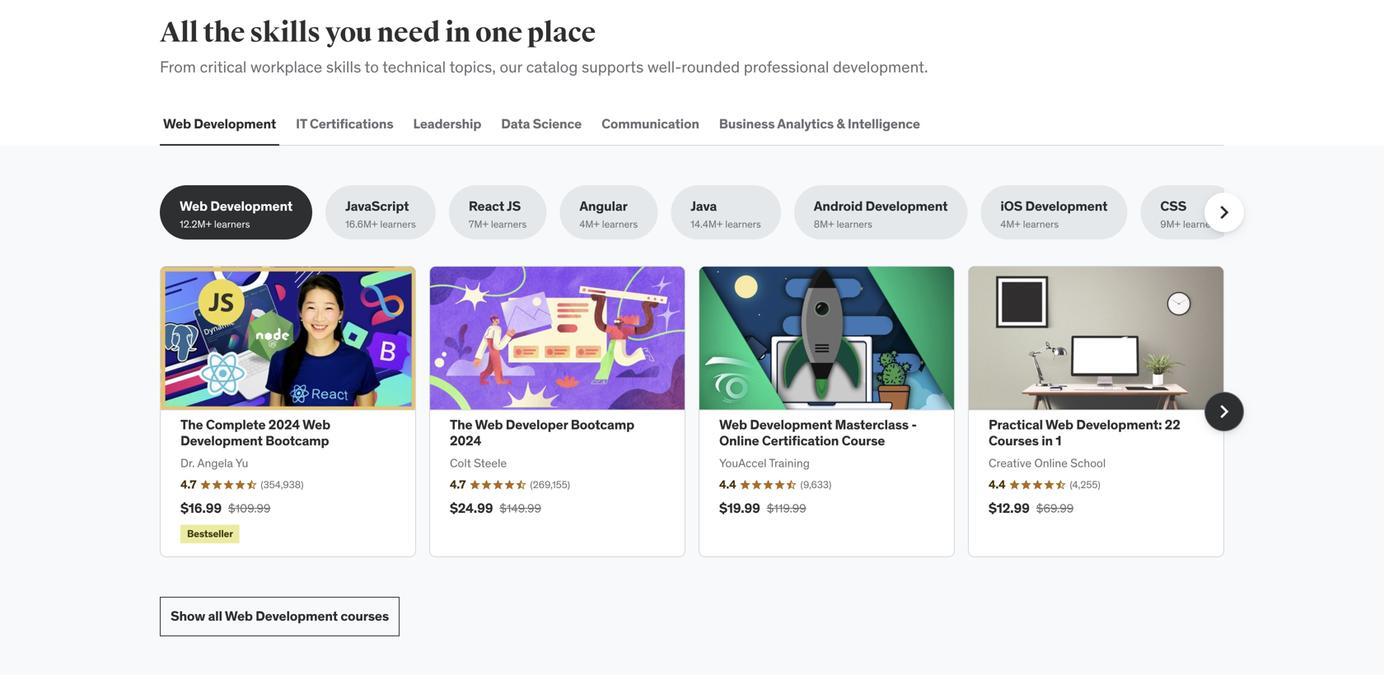 Task type: describe. For each thing, give the bounding box(es) containing it.
workplace
[[251, 57, 322, 77]]

web inside the web development 12.2m+ learners
[[180, 198, 208, 215]]

communication
[[602, 116, 700, 132]]

the complete 2024 web development bootcamp
[[180, 417, 330, 449]]

1 vertical spatial skills
[[326, 57, 361, 77]]

practical
[[989, 417, 1043, 434]]

the for 2024
[[450, 417, 473, 434]]

android development 8m+ learners
[[814, 198, 948, 231]]

topics,
[[450, 57, 496, 77]]

all
[[160, 16, 198, 50]]

web development
[[163, 116, 276, 132]]

leadership button
[[410, 104, 485, 144]]

professional
[[744, 57, 829, 77]]

data science button
[[498, 104, 585, 144]]

web inside web development "button"
[[163, 116, 191, 132]]

from
[[160, 57, 196, 77]]

web development masterclass - online certification course
[[719, 417, 917, 449]]

intelligence
[[848, 116, 920, 132]]

show all web development courses
[[171, 608, 389, 625]]

our
[[500, 57, 522, 77]]

rounded
[[682, 57, 740, 77]]

need
[[377, 16, 440, 50]]

ios
[[1001, 198, 1023, 215]]

react
[[469, 198, 504, 215]]

the web developer bootcamp 2024 link
[[450, 417, 635, 449]]

you
[[325, 16, 372, 50]]

development for web development masterclass - online certification course
[[750, 417, 832, 434]]

in for courses
[[1042, 433, 1053, 449]]

leadership
[[413, 116, 481, 132]]

topic filters element
[[160, 185, 1244, 240]]

web inside the complete 2024 web development bootcamp
[[303, 417, 330, 434]]

analytics
[[777, 116, 834, 132]]

web inside the web developer bootcamp 2024
[[475, 417, 503, 434]]

learners inside javascript 16.6m+ learners
[[380, 218, 416, 231]]

practical web development: 22 courses in 1 link
[[989, 417, 1181, 449]]

science
[[533, 116, 582, 132]]

development:
[[1077, 417, 1162, 434]]

bootcamp inside the web developer bootcamp 2024
[[571, 417, 635, 434]]

the web developer bootcamp 2024
[[450, 417, 635, 449]]

developer
[[506, 417, 568, 434]]

learners inside css 9m+ learners
[[1183, 218, 1219, 231]]

one
[[475, 16, 523, 50]]

learners inside the web development 12.2m+ learners
[[214, 218, 250, 231]]

technical
[[382, 57, 446, 77]]

22
[[1165, 417, 1181, 434]]

android
[[814, 198, 863, 215]]

critical
[[200, 57, 247, 77]]

web inside show all web development courses link
[[225, 608, 253, 625]]

16.6m+
[[345, 218, 378, 231]]

learners inside the android development 8m+ learners
[[837, 218, 873, 231]]

javascript
[[345, 198, 409, 215]]

business
[[719, 116, 775, 132]]

bootcamp inside the complete 2024 web development bootcamp
[[265, 433, 329, 449]]

web development button
[[160, 104, 279, 144]]

business analytics & intelligence button
[[716, 104, 924, 144]]

web inside practical web development: 22 courses in 1
[[1046, 417, 1074, 434]]

next image
[[1211, 399, 1238, 425]]

&
[[837, 116, 845, 132]]

8m+
[[814, 218, 834, 231]]



Task type: locate. For each thing, give the bounding box(es) containing it.
masterclass
[[835, 417, 909, 434]]

2 the from the left
[[450, 417, 473, 434]]

web right practical
[[1046, 417, 1074, 434]]

web left "developer"
[[475, 417, 503, 434]]

react js 7m+ learners
[[469, 198, 527, 231]]

certification
[[762, 433, 839, 449]]

in inside all the skills you need in one place from critical workplace skills to technical topics, our catalog supports well-rounded professional development.
[[445, 16, 471, 50]]

5 learners from the left
[[725, 218, 761, 231]]

certifications
[[310, 116, 394, 132]]

4 learners from the left
[[602, 218, 638, 231]]

web right all
[[225, 608, 253, 625]]

4m+ down ios
[[1001, 218, 1021, 231]]

in for need
[[445, 16, 471, 50]]

14.4m+
[[691, 218, 723, 231]]

web down from
[[163, 116, 191, 132]]

1 4m+ from the left
[[580, 218, 600, 231]]

development inside the web development 12.2m+ learners
[[210, 198, 293, 215]]

practical web development: 22 courses in 1
[[989, 417, 1181, 449]]

online
[[719, 433, 759, 449]]

1 horizontal spatial in
[[1042, 433, 1053, 449]]

2024
[[269, 417, 300, 434], [450, 433, 481, 449]]

1 the from the left
[[180, 417, 203, 434]]

web
[[163, 116, 191, 132], [180, 198, 208, 215], [303, 417, 330, 434], [475, 417, 503, 434], [719, 417, 747, 434], [1046, 417, 1074, 434], [225, 608, 253, 625]]

data
[[501, 116, 530, 132]]

css
[[1161, 198, 1187, 215]]

it certifications
[[296, 116, 394, 132]]

8 learners from the left
[[1183, 218, 1219, 231]]

the inside the web developer bootcamp 2024
[[450, 417, 473, 434]]

4m+ down the 'angular' on the top left
[[580, 218, 600, 231]]

java
[[691, 198, 717, 215]]

well-
[[648, 57, 682, 77]]

4m+
[[580, 218, 600, 231], [1001, 218, 1021, 231]]

development.
[[833, 57, 928, 77]]

0 horizontal spatial the
[[180, 417, 203, 434]]

1 learners from the left
[[214, 218, 250, 231]]

bootcamp
[[571, 417, 635, 434], [265, 433, 329, 449]]

skills up workplace
[[250, 16, 320, 50]]

-
[[912, 417, 917, 434]]

development inside "button"
[[194, 116, 276, 132]]

learners inside the java 14.4m+ learners
[[725, 218, 761, 231]]

7 learners from the left
[[1023, 218, 1059, 231]]

in left 1
[[1042, 433, 1053, 449]]

next image
[[1211, 199, 1238, 226]]

3 learners from the left
[[491, 218, 527, 231]]

development inside ios development 4m+ learners
[[1026, 198, 1108, 215]]

the left "developer"
[[450, 417, 473, 434]]

data science
[[501, 116, 582, 132]]

1
[[1056, 433, 1062, 449]]

java 14.4m+ learners
[[691, 198, 761, 231]]

to
[[365, 57, 379, 77]]

the inside the complete 2024 web development bootcamp
[[180, 417, 203, 434]]

0 horizontal spatial 2024
[[269, 417, 300, 434]]

0 vertical spatial skills
[[250, 16, 320, 50]]

0 horizontal spatial skills
[[250, 16, 320, 50]]

0 horizontal spatial in
[[445, 16, 471, 50]]

all
[[208, 608, 222, 625]]

complete
[[206, 417, 266, 434]]

2 learners from the left
[[380, 218, 416, 231]]

2024 right complete
[[269, 417, 300, 434]]

show all web development courses link
[[160, 597, 400, 637]]

angular 4m+ learners
[[580, 198, 638, 231]]

in inside practical web development: 22 courses in 1
[[1042, 433, 1053, 449]]

angular
[[580, 198, 628, 215]]

2024 inside the complete 2024 web development bootcamp
[[269, 417, 300, 434]]

skills
[[250, 16, 320, 50], [326, 57, 361, 77]]

it certifications button
[[293, 104, 397, 144]]

web inside "web development masterclass - online certification course"
[[719, 417, 747, 434]]

9m+
[[1161, 218, 1181, 231]]

web right complete
[[303, 417, 330, 434]]

skills left to
[[326, 57, 361, 77]]

courses
[[341, 608, 389, 625]]

learners inside react js 7m+ learners
[[491, 218, 527, 231]]

6 learners from the left
[[837, 218, 873, 231]]

development inside "web development masterclass - online certification course"
[[750, 417, 832, 434]]

communication button
[[598, 104, 703, 144]]

web development 12.2m+ learners
[[180, 198, 293, 231]]

the complete 2024 web development bootcamp link
[[180, 417, 330, 449]]

0 vertical spatial in
[[445, 16, 471, 50]]

the left complete
[[180, 417, 203, 434]]

2024 inside the web developer bootcamp 2024
[[450, 433, 481, 449]]

4m+ inside angular 4m+ learners
[[580, 218, 600, 231]]

1 horizontal spatial 2024
[[450, 433, 481, 449]]

12.2m+
[[180, 218, 212, 231]]

development inside the android development 8m+ learners
[[866, 198, 948, 215]]

show
[[171, 608, 205, 625]]

1 horizontal spatial bootcamp
[[571, 417, 635, 434]]

development inside the complete 2024 web development bootcamp
[[180, 433, 263, 449]]

0 horizontal spatial bootcamp
[[265, 433, 329, 449]]

1 horizontal spatial the
[[450, 417, 473, 434]]

2024 left "developer"
[[450, 433, 481, 449]]

development for web development
[[194, 116, 276, 132]]

course
[[842, 433, 885, 449]]

catalog
[[526, 57, 578, 77]]

2 4m+ from the left
[[1001, 218, 1021, 231]]

development for web development 12.2m+ learners
[[210, 198, 293, 215]]

supports
[[582, 57, 644, 77]]

web development masterclass - online certification course link
[[719, 417, 917, 449]]

development for ios development 4m+ learners
[[1026, 198, 1108, 215]]

place
[[527, 16, 596, 50]]

1 horizontal spatial 4m+
[[1001, 218, 1021, 231]]

web up 12.2m+
[[180, 198, 208, 215]]

the
[[203, 16, 245, 50]]

css 9m+ learners
[[1161, 198, 1219, 231]]

learners inside angular 4m+ learners
[[602, 218, 638, 231]]

all the skills you need in one place from critical workplace skills to technical topics, our catalog supports well-rounded professional development.
[[160, 16, 928, 77]]

ios development 4m+ learners
[[1001, 198, 1108, 231]]

carousel element
[[160, 266, 1244, 558]]

development
[[194, 116, 276, 132], [210, 198, 293, 215], [866, 198, 948, 215], [1026, 198, 1108, 215], [750, 417, 832, 434], [180, 433, 263, 449], [256, 608, 338, 625]]

courses
[[989, 433, 1039, 449]]

learners inside ios development 4m+ learners
[[1023, 218, 1059, 231]]

javascript 16.6m+ learners
[[345, 198, 416, 231]]

it
[[296, 116, 307, 132]]

the
[[180, 417, 203, 434], [450, 417, 473, 434]]

7m+
[[469, 218, 489, 231]]

1 horizontal spatial skills
[[326, 57, 361, 77]]

web left certification
[[719, 417, 747, 434]]

learners
[[214, 218, 250, 231], [380, 218, 416, 231], [491, 218, 527, 231], [602, 218, 638, 231], [725, 218, 761, 231], [837, 218, 873, 231], [1023, 218, 1059, 231], [1183, 218, 1219, 231]]

development for android development 8m+ learners
[[866, 198, 948, 215]]

js
[[507, 198, 521, 215]]

1 vertical spatial in
[[1042, 433, 1053, 449]]

in
[[445, 16, 471, 50], [1042, 433, 1053, 449]]

0 horizontal spatial 4m+
[[580, 218, 600, 231]]

in up topics,
[[445, 16, 471, 50]]

the for development
[[180, 417, 203, 434]]

4m+ inside ios development 4m+ learners
[[1001, 218, 1021, 231]]

business analytics & intelligence
[[719, 116, 920, 132]]



Task type: vqa. For each thing, say whether or not it's contained in the screenshot.
A
no



